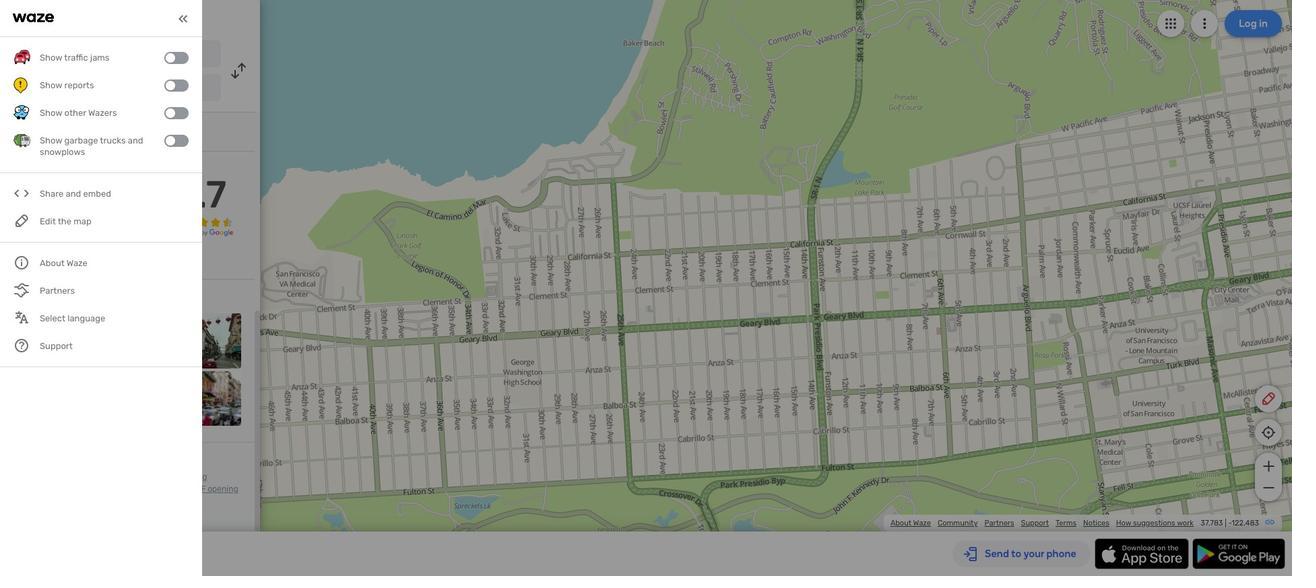 Task type: vqa. For each thing, say whether or not it's contained in the screenshot.
the topmost directions
yes



Task type: describe. For each thing, give the bounding box(es) containing it.
sf for driving
[[170, 472, 179, 482]]

show reviews
[[13, 255, 74, 267]]

-
[[1229, 519, 1232, 528]]

san inside button
[[49, 49, 66, 61]]

sf for opening
[[196, 484, 206, 494]]

chinatown, sf driving directions
[[13, 472, 207, 494]]

partners
[[985, 519, 1014, 528]]

pencil image
[[1261, 391, 1277, 407]]

chinatown, for driving
[[125, 472, 168, 482]]

8
[[13, 293, 19, 305]]

notices link
[[1083, 519, 1110, 528]]

community
[[938, 519, 978, 528]]

francisco,
[[118, 84, 156, 94]]

image 4 of chinatown, sf image
[[186, 313, 241, 368]]

computer image
[[13, 121, 30, 137]]

chinatown san francisco, ca, usa
[[49, 83, 189, 94]]

how suggestions work link
[[1116, 519, 1194, 528]]

share and embed link
[[13, 180, 189, 208]]

chinatown, for opening
[[151, 484, 194, 494]]

summary
[[47, 162, 88, 173]]

embed
[[83, 189, 111, 199]]

chinatown, sf opening hours link
[[13, 484, 238, 506]]

code image
[[13, 186, 30, 202]]

show
[[13, 255, 38, 267]]

americanchinatown.com
[[40, 123, 149, 135]]

suggestions
[[1133, 519, 1176, 528]]

driving
[[181, 472, 207, 482]]

image 6 of chinatown, sf image
[[71, 371, 126, 426]]

4
[[13, 190, 19, 202]]

link image
[[1265, 517, 1275, 528]]

chinatown, sf driving directions link
[[13, 472, 207, 494]]

1
[[13, 223, 18, 234]]

image 3 of chinatown, sf image
[[129, 313, 184, 368]]

zoom out image
[[1260, 480, 1277, 496]]

and
[[66, 189, 81, 199]]

image 1 of chinatown, sf image
[[13, 313, 68, 368]]

chinatown, sf opening hours
[[13, 484, 238, 506]]

2 1
[[13, 212, 19, 234]]

support link
[[1021, 519, 1049, 528]]

san inside "chinatown san francisco, ca, usa"
[[101, 84, 116, 94]]

image 8 of chinatown, sf image
[[186, 371, 241, 426]]

opening
[[208, 484, 238, 494]]

1 horizontal spatial directions
[[124, 11, 180, 26]]



Task type: locate. For each thing, give the bounding box(es) containing it.
chinatown, down driving
[[151, 484, 194, 494]]

sf inside chinatown, sf driving directions
[[170, 472, 179, 482]]

1 vertical spatial san
[[101, 84, 116, 94]]

1 horizontal spatial sf
[[196, 484, 206, 494]]

1 vertical spatial chinatown,
[[151, 484, 194, 494]]

0 vertical spatial sf
[[170, 472, 179, 482]]

about waze link
[[891, 519, 931, 528]]

directions
[[124, 11, 180, 26], [13, 484, 51, 494]]

driving
[[81, 11, 121, 26]]

chinatown, inside chinatown, sf opening hours
[[151, 484, 194, 494]]

0 horizontal spatial sf
[[170, 472, 179, 482]]

support
[[1021, 519, 1049, 528]]

chinatown
[[49, 83, 97, 94]]

chinatown, inside chinatown, sf driving directions
[[125, 472, 168, 482]]

review
[[13, 162, 45, 173]]

0 vertical spatial chinatown,
[[125, 472, 168, 482]]

37.783
[[1201, 519, 1223, 528]]

1 vertical spatial directions
[[13, 484, 51, 494]]

sf down driving
[[196, 484, 206, 494]]

review summary
[[13, 162, 88, 173]]

directions up hours
[[13, 484, 51, 494]]

driving directions
[[81, 11, 180, 26]]

notices
[[1083, 519, 1110, 528]]

photos
[[22, 293, 52, 305]]

location image
[[13, 80, 30, 96]]

san francisco
[[49, 49, 111, 61]]

image 7 of chinatown, sf image
[[129, 371, 184, 426]]

how
[[1116, 519, 1131, 528]]

hours
[[13, 497, 35, 506]]

terms
[[1056, 519, 1077, 528]]

sf inside chinatown, sf opening hours
[[196, 484, 206, 494]]

work
[[1177, 519, 1194, 528]]

0 horizontal spatial directions
[[13, 484, 51, 494]]

37.783 | -122.483
[[1201, 519, 1259, 528]]

about waze community partners support terms notices how suggestions work
[[891, 519, 1194, 528]]

5
[[13, 179, 19, 191]]

0 horizontal spatial san
[[49, 49, 66, 61]]

usa
[[173, 84, 189, 94]]

1 vertical spatial sf
[[196, 484, 206, 494]]

directions inside chinatown, sf driving directions
[[13, 484, 51, 494]]

waze
[[913, 519, 931, 528]]

terms link
[[1056, 519, 1077, 528]]

current location image
[[13, 46, 30, 62]]

share and embed
[[40, 189, 111, 199]]

reviews
[[40, 255, 74, 267]]

community link
[[938, 519, 978, 528]]

0 vertical spatial san
[[49, 49, 66, 61]]

directions up san francisco button
[[124, 11, 180, 26]]

image 2 of chinatown, sf image
[[71, 313, 126, 368]]

francisco
[[68, 49, 111, 61]]

0 vertical spatial directions
[[124, 11, 180, 26]]

san francisco button
[[39, 40, 221, 67]]

san left francisco,
[[101, 84, 116, 94]]

about
[[891, 519, 912, 528]]

8 photos
[[13, 293, 52, 305]]

1 horizontal spatial san
[[101, 84, 116, 94]]

chinatown, up chinatown, sf opening hours
[[125, 472, 168, 482]]

|
[[1225, 519, 1227, 528]]

image 5 of chinatown, sf image
[[13, 371, 68, 426]]

share
[[40, 189, 64, 199]]

2
[[13, 212, 19, 223]]

partners link
[[985, 519, 1014, 528]]

zoom in image
[[1260, 458, 1277, 474]]

5 4
[[13, 179, 19, 202]]

sf left driving
[[170, 472, 179, 482]]

san
[[49, 49, 66, 61], [101, 84, 116, 94]]

chinatown,
[[125, 472, 168, 482], [151, 484, 194, 494]]

ca,
[[158, 84, 171, 94]]

4.7
[[173, 173, 227, 217]]

122.483
[[1232, 519, 1259, 528]]

san left francisco
[[49, 49, 66, 61]]

sf
[[170, 472, 179, 482], [196, 484, 206, 494]]



